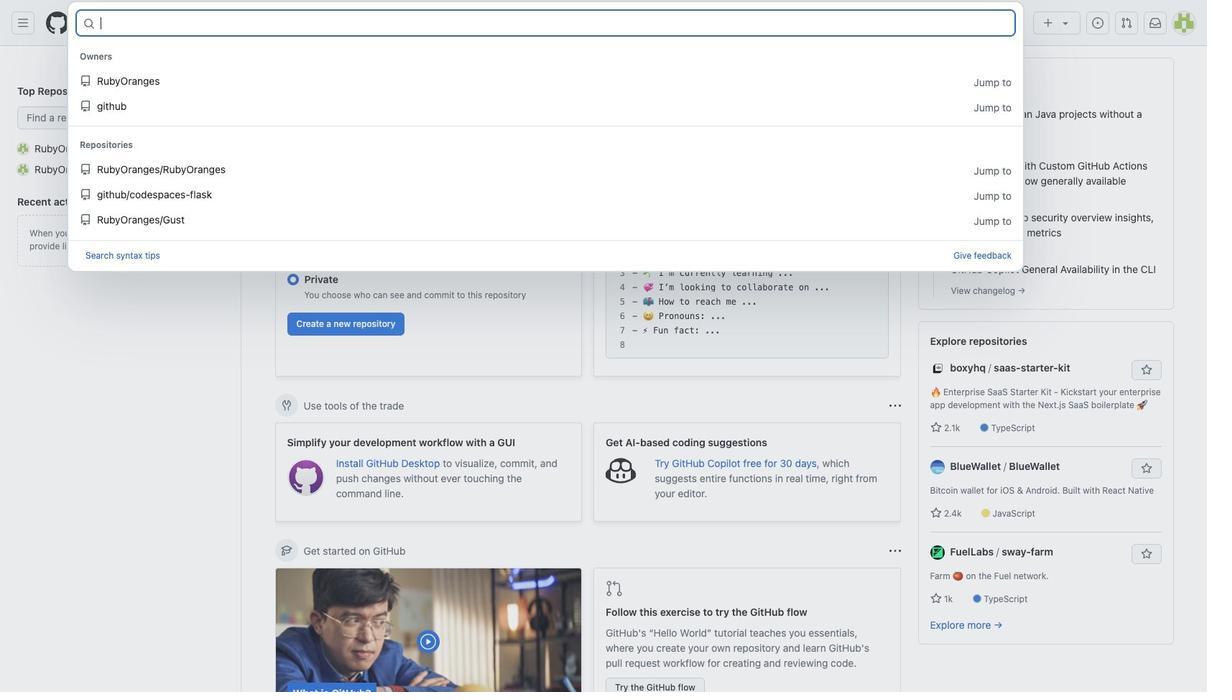 Task type: locate. For each thing, give the bounding box(es) containing it.
1 star this repository image from the top
[[1141, 463, 1152, 474]]

1 why am i seeing this? image from the top
[[889, 400, 901, 411]]

0 vertical spatial star this repository image
[[1141, 463, 1152, 474]]

star image down @fuellabs profile icon
[[930, 593, 942, 604]]

1 vertical spatial star this repository image
[[1141, 548, 1152, 560]]

0 vertical spatial why am i seeing this? image
[[889, 400, 901, 411]]

0 vertical spatial git pull request image
[[1121, 17, 1133, 29]]

git pull request image
[[1121, 17, 1133, 29], [606, 580, 623, 597]]

star image up @fuellabs profile icon
[[930, 507, 942, 519]]

star image up @bluewallet profile image
[[930, 422, 942, 433]]

@boxyhq profile image
[[930, 362, 945, 376]]

1 vertical spatial git pull request image
[[606, 580, 623, 597]]

git pull request image inside "try the github flow" element
[[606, 580, 623, 597]]

why am i seeing this? image
[[889, 400, 901, 411], [889, 545, 901, 557]]

name your new repository... text field
[[287, 209, 570, 232]]

what is github? image
[[276, 568, 581, 692]]

tools image
[[281, 400, 292, 411]]

2 star this repository image from the top
[[1141, 548, 1152, 560]]

triangle down image
[[1060, 17, 1071, 29]]

1 horizontal spatial git pull request image
[[1121, 17, 1133, 29]]

None submit
[[830, 205, 876, 225]]

star image
[[930, 422, 942, 433], [930, 507, 942, 519], [930, 593, 942, 604]]

1 star image from the top
[[930, 422, 942, 433]]

dialog
[[68, 1, 1024, 271]]

get ai-based coding suggestions element
[[594, 423, 901, 522]]

star this repository image for @bluewallet profile image
[[1141, 463, 1152, 474]]

1 vertical spatial star image
[[930, 507, 942, 519]]

2 star image from the top
[[930, 507, 942, 519]]

2 why am i seeing this? image from the top
[[889, 545, 901, 557]]

None text field
[[101, 11, 1014, 34]]

star this repository image
[[1141, 463, 1152, 474], [1141, 548, 1152, 560]]

why am i seeing this? image for "try the github flow" element
[[889, 545, 901, 557]]

why am i seeing this? image for get ai-based coding suggestions element
[[889, 400, 901, 411]]

notifications image
[[1150, 17, 1161, 29]]

simplify your development workflow with a gui element
[[275, 423, 582, 522]]

None radio
[[287, 239, 299, 251], [287, 274, 299, 285], [287, 239, 299, 251], [287, 274, 299, 285]]

1 vertical spatial why am i seeing this? image
[[889, 545, 901, 557]]

@bluewallet profile image
[[930, 460, 945, 475]]

suggestions list box
[[68, 38, 1023, 240]]

0 vertical spatial star image
[[930, 422, 942, 433]]

3 star image from the top
[[930, 593, 942, 604]]

0 horizontal spatial git pull request image
[[606, 580, 623, 597]]

github desktop image
[[287, 458, 325, 496]]

2 vertical spatial star image
[[930, 593, 942, 604]]



Task type: describe. For each thing, give the bounding box(es) containing it.
Top Repositories search field
[[17, 106, 223, 129]]

gust image
[[17, 163, 29, 175]]

star image for @boxyhq profile image
[[930, 422, 942, 433]]

star this repository image
[[1141, 364, 1152, 376]]

mortar board image
[[281, 545, 292, 556]]

star image for @fuellabs profile icon
[[930, 593, 942, 604]]

star image for @bluewallet profile image
[[930, 507, 942, 519]]

what is github? element
[[275, 568, 582, 692]]

play image
[[420, 633, 437, 650]]

homepage image
[[46, 11, 69, 34]]

try the github flow element
[[594, 568, 901, 692]]

@fuellabs profile image
[[930, 546, 945, 560]]

explore element
[[918, 57, 1174, 692]]

Find a repository… text field
[[17, 106, 223, 129]]

star this repository image for @fuellabs profile icon
[[1141, 548, 1152, 560]]

rubyoranges image
[[17, 143, 29, 154]]

explore repositories navigation
[[918, 321, 1174, 645]]

issue opened image
[[1092, 17, 1104, 29]]

plus image
[[1043, 17, 1054, 29]]



Task type: vqa. For each thing, say whether or not it's contained in the screenshot.
COPILOT in Get AI-based coding suggestions Element
no



